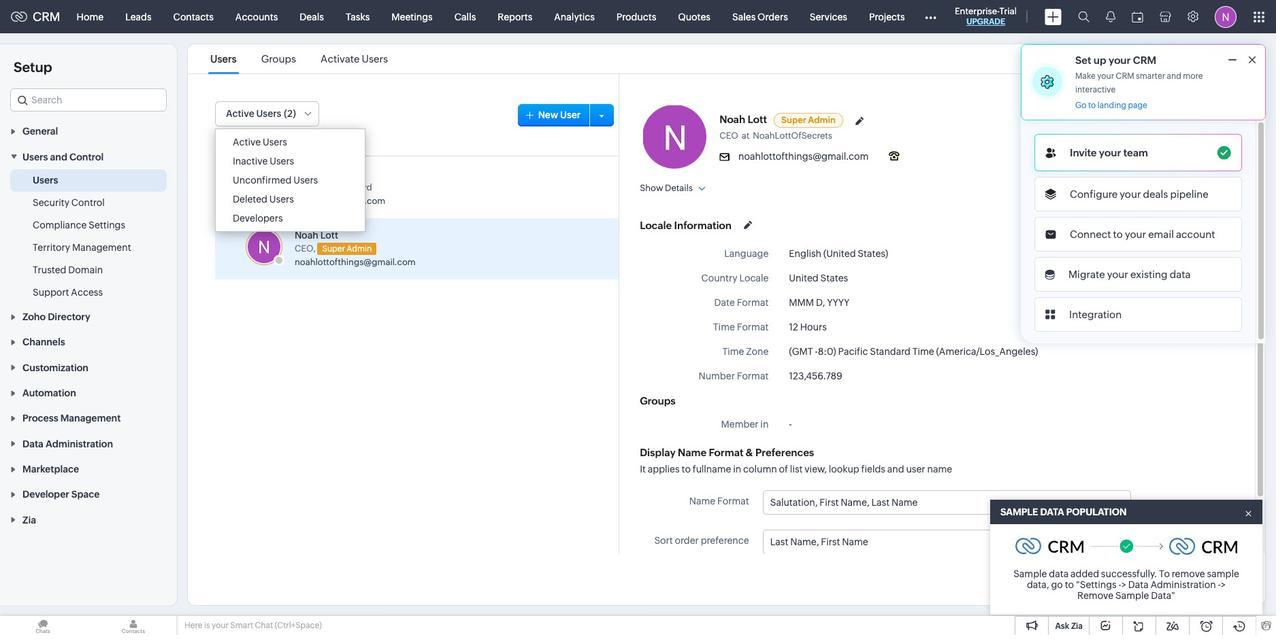Task type: locate. For each thing, give the bounding box(es) containing it.
noahlottofthings@gmail.com down the ceo, in the top of the page
[[295, 257, 416, 268]]

2 > from the left
[[1221, 580, 1226, 591]]

time zone
[[722, 346, 769, 357]]

time left (america/los_angeles)
[[912, 346, 934, 357]]

general button
[[0, 118, 177, 144]]

last down salutation,
[[770, 537, 788, 548]]

in inside display name format & preferences it applies to fullname in column of list view, lookup fields and user name
[[733, 464, 741, 475]]

to inside set up your crm make your crm smarter and more interactive go to landing page
[[1088, 101, 1096, 110]]

noah up ceo link
[[719, 114, 745, 125]]

remove
[[1077, 591, 1114, 602]]

noah
[[719, 114, 745, 125], [295, 168, 318, 179], [295, 230, 318, 241]]

lott for noah lott
[[748, 114, 767, 125]]

Search text field
[[11, 89, 166, 111], [233, 132, 370, 157]]

administration inside the sample data added successfully. to remove sample data, go to "settings -> data administration -> remove sample data"
[[1151, 580, 1216, 591]]

standard up noahlittle@gmail.com
[[334, 182, 372, 192]]

1 horizontal spatial last
[[871, 497, 890, 508]]

management
[[72, 242, 131, 253], [60, 413, 121, 424]]

(america/los_angeles)
[[936, 346, 1038, 357]]

control down general dropdown button
[[69, 152, 104, 162]]

0 vertical spatial active
[[226, 108, 254, 119]]

1 vertical spatial management
[[60, 413, 121, 424]]

admin up noahlottofsecrets link
[[808, 115, 836, 125]]

zia down developer on the bottom left of page
[[22, 515, 36, 526]]

calls
[[454, 11, 476, 22]]

not confirmed image
[[270, 185, 287, 201]]

ceo link
[[719, 131, 742, 141]]

products link
[[606, 0, 667, 33]]

Salutation, First Name, Last Name field
[[763, 491, 1131, 515]]

0 horizontal spatial name,
[[790, 537, 819, 548]]

0 horizontal spatial admin
[[347, 244, 372, 254]]

0 vertical spatial locale
[[640, 219, 672, 231]]

products
[[616, 11, 656, 22]]

1 horizontal spatial groups
[[640, 395, 676, 407]]

ceo,
[[295, 244, 316, 254]]

groups down accounts link
[[261, 53, 296, 65]]

your left team
[[1099, 147, 1121, 159]]

new user
[[538, 109, 581, 120]]

management inside dropdown button
[[60, 413, 121, 424]]

1 vertical spatial sample
[[1013, 569, 1047, 580]]

groups
[[261, 53, 296, 65], [640, 395, 676, 407]]

crm link
[[11, 10, 60, 24]]

super
[[781, 115, 806, 125], [322, 244, 345, 254]]

0 vertical spatial noahlottofthings@gmail.com
[[738, 151, 869, 162]]

0 vertical spatial search text field
[[11, 89, 166, 111]]

2 horizontal spatial data
[[1128, 580, 1149, 591]]

active for active users (2)
[[226, 108, 254, 119]]

and down general
[[50, 152, 67, 162]]

support access
[[33, 287, 103, 298]]

1 vertical spatial locale
[[739, 273, 769, 284]]

lott down "noahlittle@gmail.com" link on the left top
[[320, 230, 338, 241]]

go
[[1051, 580, 1063, 591]]

1 vertical spatial name,
[[790, 537, 819, 548]]

0 vertical spatial administration
[[46, 439, 113, 450]]

0 horizontal spatial data
[[1049, 569, 1069, 580]]

1 horizontal spatial zia
[[1071, 622, 1083, 632]]

1 vertical spatial active
[[233, 137, 261, 148]]

0 vertical spatial super
[[781, 115, 806, 125]]

1 vertical spatial control
[[71, 197, 105, 208]]

landing
[[1098, 101, 1126, 110]]

in left the column
[[733, 464, 741, 475]]

1 horizontal spatial and
[[887, 464, 904, 475]]

here is your smart chat (ctrl+space)
[[184, 621, 322, 631]]

noah inside noah little manager, standard noahlittle@gmail.com
[[295, 168, 318, 179]]

applies
[[648, 464, 680, 475]]

name, down lookup at the bottom right of page
[[841, 497, 869, 508]]

security control
[[33, 197, 105, 208]]

None field
[[10, 88, 167, 112]]

customization button
[[0, 355, 177, 380]]

active users (2)
[[226, 108, 296, 119]]

territory management
[[33, 242, 131, 253]]

0 vertical spatial name,
[[841, 497, 869, 508]]

order
[[675, 536, 699, 547]]

users and control region
[[0, 169, 177, 304]]

in right member
[[760, 419, 769, 430]]

1 vertical spatial in
[[733, 464, 741, 475]]

data left the population at bottom
[[1040, 507, 1064, 518]]

activate users link
[[319, 53, 390, 65]]

users up 'security'
[[33, 175, 58, 186]]

format for number
[[737, 371, 769, 382]]

standard
[[334, 182, 372, 192], [870, 346, 911, 357]]

orders
[[758, 11, 788, 22]]

control up "compliance settings" link at the left
[[71, 197, 105, 208]]

lott up the at
[[748, 114, 767, 125]]

users down general
[[22, 152, 48, 162]]

users link down contacts
[[208, 53, 239, 65]]

0 horizontal spatial >
[[1121, 580, 1126, 591]]

search text field up the "unconfirmed users" link
[[233, 132, 370, 157]]

1 vertical spatial super
[[322, 244, 345, 254]]

groups up display
[[640, 395, 676, 407]]

1 horizontal spatial users link
[[208, 53, 239, 65]]

2 vertical spatial noah
[[295, 230, 318, 241]]

0 vertical spatial data
[[1170, 269, 1191, 280]]

users
[[210, 53, 237, 65], [362, 53, 388, 65], [263, 137, 287, 148], [22, 152, 48, 162], [270, 156, 294, 167], [33, 175, 58, 186], [293, 175, 318, 186], [269, 194, 294, 205]]

member
[[721, 419, 759, 430]]

activate users
[[321, 53, 388, 65]]

data inside the sample data added successfully. to remove sample data, go to "settings -> data administration -> remove sample data"
[[1128, 580, 1149, 591]]

search text field up general dropdown button
[[11, 89, 166, 111]]

channels button
[[0, 329, 177, 355]]

1 horizontal spatial >
[[1221, 580, 1226, 591]]

successfully.
[[1101, 569, 1157, 580]]

- right (gmt
[[815, 346, 818, 357]]

and inside dropdown button
[[50, 152, 67, 162]]

(ctrl+space)
[[275, 621, 322, 631]]

security control link
[[33, 196, 105, 209]]

name down salutation, first name, last name at the bottom
[[842, 537, 868, 548]]

0 vertical spatial users link
[[208, 53, 239, 65]]

locale down the show
[[640, 219, 672, 231]]

active up inactive
[[233, 137, 261, 148]]

page
[[1128, 101, 1147, 110]]

administration down process management
[[46, 439, 113, 450]]

column
[[743, 464, 777, 475]]

last inside field
[[770, 537, 788, 548]]

time left zone
[[722, 346, 744, 357]]

super up noahlottofsecrets link
[[781, 115, 806, 125]]

"settings
[[1076, 580, 1117, 591]]

0 horizontal spatial lott
[[320, 230, 338, 241]]

management for territory management
[[72, 242, 131, 253]]

0 vertical spatial data
[[22, 439, 43, 450]]

last
[[871, 497, 890, 508], [770, 537, 788, 548]]

unconfirmed users
[[233, 175, 318, 186]]

integration
[[1069, 309, 1122, 321]]

1 vertical spatial last
[[770, 537, 788, 548]]

0 horizontal spatial groups
[[261, 53, 296, 65]]

> right remove at the bottom right of the page
[[1221, 580, 1226, 591]]

1 horizontal spatial data
[[1170, 269, 1191, 280]]

active up active users
[[226, 108, 254, 119]]

number format
[[699, 371, 769, 382]]

name, down salutation,
[[790, 537, 819, 548]]

and left the user
[[887, 464, 904, 475]]

first down salutation, first name, last name at the bottom
[[821, 537, 840, 548]]

super admin
[[781, 115, 836, 125]]

lott inside noah lott ceo, super admin noahlottofthings@gmail.com
[[320, 230, 338, 241]]

lott
[[748, 114, 767, 125], [320, 230, 338, 241]]

administration down crm "image"
[[1151, 580, 1216, 591]]

noahlittle@gmail.com link
[[295, 196, 385, 206]]

0 vertical spatial noah
[[719, 114, 745, 125]]

reports
[[498, 11, 532, 22]]

1 horizontal spatial name,
[[841, 497, 869, 508]]

accounts link
[[224, 0, 289, 33]]

0 horizontal spatial administration
[[46, 439, 113, 450]]

list
[[198, 44, 400, 74]]

format for date
[[737, 297, 769, 308]]

1 > from the left
[[1121, 580, 1126, 591]]

quotes link
[[667, 0, 721, 33]]

1 vertical spatial lott
[[320, 230, 338, 241]]

0 horizontal spatial super
[[322, 244, 345, 254]]

1 vertical spatial data
[[1049, 569, 1069, 580]]

format down fullname
[[717, 496, 749, 507]]

1 vertical spatial data
[[1040, 507, 1064, 518]]

last name, first name
[[770, 537, 868, 548]]

noahlittle@gmail.com
[[295, 196, 385, 206]]

0 vertical spatial first
[[820, 497, 839, 508]]

1 horizontal spatial super
[[781, 115, 806, 125]]

locale down language
[[739, 273, 769, 284]]

0 horizontal spatial search text field
[[11, 89, 166, 111]]

management down settings
[[72, 242, 131, 253]]

Other Modules field
[[916, 6, 945, 28]]

management inside the users and control region
[[72, 242, 131, 253]]

1 horizontal spatial lott
[[748, 114, 767, 125]]

- right "settings
[[1119, 580, 1121, 591]]

data inside the sample data added successfully. to remove sample data, go to "settings -> data administration -> remove sample data"
[[1049, 569, 1069, 580]]

users link inside region
[[33, 173, 58, 187]]

security
[[33, 197, 69, 208]]

noahlottofthings@gmail.com down noahlottofsecrets link
[[738, 151, 869, 162]]

1 vertical spatial noah
[[295, 168, 318, 179]]

2 horizontal spatial and
[[1167, 71, 1181, 81]]

create menu image
[[1045, 9, 1062, 25]]

search image
[[1078, 11, 1090, 22]]

and inside set up your crm make your crm smarter and more interactive go to landing page
[[1167, 71, 1181, 81]]

active for active users
[[233, 137, 261, 148]]

1 vertical spatial noahlottofthings@gmail.com
[[295, 257, 416, 268]]

trusted
[[33, 265, 66, 275]]

0 horizontal spatial standard
[[334, 182, 372, 192]]

locale
[[640, 219, 672, 231], [739, 273, 769, 284]]

0 horizontal spatial and
[[50, 152, 67, 162]]

2 vertical spatial crm
[[1116, 71, 1134, 81]]

lookup
[[829, 464, 859, 475]]

0 horizontal spatial noahlottofthings@gmail.com
[[295, 257, 416, 268]]

1 vertical spatial administration
[[1151, 580, 1216, 591]]

sort order preference
[[654, 536, 749, 547]]

>
[[1121, 580, 1126, 591], [1221, 580, 1226, 591]]

super up noahlottofthings@gmail.com 'link' on the left top of the page
[[322, 244, 345, 254]]

marketplace button
[[0, 456, 177, 482]]

first right salutation,
[[820, 497, 839, 508]]

active users
[[233, 137, 287, 148]]

make
[[1075, 71, 1096, 81]]

1 horizontal spatial standard
[[870, 346, 911, 357]]

8:0)
[[818, 346, 836, 357]]

0 vertical spatial sample
[[1000, 507, 1038, 518]]

1 vertical spatial admin
[[347, 244, 372, 254]]

0 vertical spatial zia
[[22, 515, 36, 526]]

to inside the sample data added successfully. to remove sample data, go to "settings -> data administration -> remove sample data"
[[1065, 580, 1074, 591]]

2 vertical spatial data
[[1128, 580, 1149, 591]]

your left email
[[1125, 229, 1146, 240]]

data right existing
[[1170, 269, 1191, 280]]

users link up 'security'
[[33, 173, 58, 187]]

locale information
[[640, 219, 732, 231]]

> right "settings
[[1121, 580, 1126, 591]]

name inside field
[[891, 497, 918, 508]]

data,
[[1027, 580, 1049, 591]]

crm image
[[1169, 539, 1238, 555]]

signals element
[[1098, 0, 1124, 33]]

0 horizontal spatial users link
[[33, 173, 58, 187]]

leads
[[125, 11, 152, 22]]

and left the more
[[1167, 71, 1181, 81]]

0 horizontal spatial in
[[733, 464, 741, 475]]

member in
[[721, 419, 769, 430]]

1 vertical spatial users link
[[33, 173, 58, 187]]

little
[[320, 168, 343, 179]]

1 horizontal spatial in
[[760, 419, 769, 430]]

users link for security control link
[[33, 173, 58, 187]]

0 horizontal spatial data
[[22, 439, 43, 450]]

active users link
[[219, 133, 361, 152]]

0 vertical spatial groups
[[261, 53, 296, 65]]

contacts image
[[91, 617, 176, 636]]

last down fields
[[871, 497, 890, 508]]

name down the user
[[891, 497, 918, 508]]

control inside dropdown button
[[69, 152, 104, 162]]

super admin link
[[774, 113, 843, 128]]

1 horizontal spatial administration
[[1151, 580, 1216, 591]]

0 vertical spatial control
[[69, 152, 104, 162]]

0 horizontal spatial last
[[770, 537, 788, 548]]

connect to your email account
[[1070, 229, 1215, 240]]

standard right pacific
[[870, 346, 911, 357]]

crm left home link
[[33, 10, 60, 24]]

data left the data"
[[1128, 580, 1149, 591]]

noah up manager,
[[295, 168, 318, 179]]

Last Name, First Name field
[[763, 531, 1131, 554]]

time down date
[[713, 322, 735, 333]]

name down fullname
[[689, 496, 715, 507]]

0 vertical spatial standard
[[334, 182, 372, 192]]

1 vertical spatial search text field
[[233, 132, 370, 157]]

control inside region
[[71, 197, 105, 208]]

go
[[1075, 101, 1087, 110]]

active
[[226, 108, 254, 119], [233, 137, 261, 148]]

zia right ask
[[1071, 622, 1083, 632]]

1 horizontal spatial admin
[[808, 115, 836, 125]]

0 horizontal spatial zia
[[22, 515, 36, 526]]

admin up noahlottofthings@gmail.com 'link' on the left top of the page
[[347, 244, 372, 254]]

1 vertical spatial first
[[821, 537, 840, 548]]

your left deals
[[1120, 189, 1141, 200]]

users down contacts
[[210, 53, 237, 65]]

name inside field
[[842, 537, 868, 548]]

noah inside noah lott ceo, super admin noahlottofthings@gmail.com
[[295, 230, 318, 241]]

trial
[[999, 6, 1017, 16]]

users and control
[[22, 152, 104, 162]]

0 vertical spatial management
[[72, 242, 131, 253]]

0 vertical spatial admin
[[808, 115, 836, 125]]

format up fullname
[[709, 447, 744, 459]]

data down the process
[[22, 439, 43, 450]]

noah up the ceo, in the top of the page
[[295, 230, 318, 241]]

territory management link
[[33, 241, 131, 254]]

crm up smarter
[[1133, 54, 1156, 66]]

mmm
[[789, 297, 814, 308]]

remove
[[1172, 569, 1205, 580]]

compliance settings link
[[33, 218, 125, 232]]

population
[[1066, 507, 1127, 518]]

data administration button
[[0, 431, 177, 456]]

services link
[[799, 0, 858, 33]]

2 vertical spatial and
[[887, 464, 904, 475]]

crm left smarter
[[1116, 71, 1134, 81]]

format up zone
[[737, 322, 769, 333]]

format down zone
[[737, 371, 769, 382]]

states)
[[858, 248, 888, 259]]

- up 'preferences'
[[789, 419, 792, 430]]

0 vertical spatial lott
[[748, 114, 767, 125]]

data
[[1170, 269, 1191, 280], [1049, 569, 1069, 580]]

team
[[1123, 147, 1148, 159]]

format up the time format
[[737, 297, 769, 308]]

name up fullname
[[678, 447, 707, 459]]

1 vertical spatial standard
[[870, 346, 911, 357]]

data left added
[[1049, 569, 1069, 580]]

0 horizontal spatial locale
[[640, 219, 672, 231]]

1 vertical spatial and
[[50, 152, 67, 162]]

0 vertical spatial crm
[[33, 10, 60, 24]]

first
[[820, 497, 839, 508], [821, 537, 840, 548]]

projects link
[[858, 0, 916, 33]]

0 vertical spatial last
[[871, 497, 890, 508]]

management up data administration dropdown button
[[60, 413, 121, 424]]

users down the unconfirmed users
[[269, 194, 294, 205]]

0 vertical spatial and
[[1167, 71, 1181, 81]]



Task type: describe. For each thing, give the bounding box(es) containing it.
contacts link
[[162, 0, 224, 33]]

process management button
[[0, 406, 177, 431]]

go to landing page link
[[1075, 101, 1147, 111]]

setup
[[14, 59, 52, 75]]

accounts
[[235, 11, 278, 22]]

profile element
[[1207, 0, 1245, 33]]

existing
[[1130, 269, 1168, 280]]

- right remove at the bottom right of the page
[[1218, 580, 1221, 591]]

preferences
[[755, 447, 814, 459]]

deleted
[[233, 194, 267, 205]]

yyyy
[[827, 297, 850, 308]]

access
[[71, 287, 103, 298]]

name, inside field
[[841, 497, 869, 508]]

format for name
[[717, 496, 749, 507]]

create menu element
[[1037, 0, 1070, 33]]

date format
[[714, 297, 769, 308]]

format for time
[[737, 322, 769, 333]]

super inside noah lott ceo, super admin noahlottofthings@gmail.com
[[322, 244, 345, 254]]

activate
[[321, 53, 360, 65]]

english
[[789, 248, 821, 259]]

1 horizontal spatial search text field
[[233, 132, 370, 157]]

users link for groups link
[[208, 53, 239, 65]]

is
[[204, 621, 210, 631]]

united
[[789, 273, 819, 284]]

time for time format
[[713, 322, 735, 333]]

number
[[699, 371, 735, 382]]

meetings
[[392, 11, 433, 22]]

at
[[742, 131, 750, 141]]

user
[[906, 464, 925, 475]]

2 vertical spatial sample
[[1115, 591, 1149, 602]]

inactive users
[[233, 156, 294, 167]]

information
[[674, 219, 732, 231]]

trusted domain
[[33, 265, 103, 275]]

admin inside noah lott ceo, super admin noahlottofthings@gmail.com
[[347, 244, 372, 254]]

name, inside field
[[790, 537, 819, 548]]

profile image
[[1215, 6, 1237, 28]]

1 vertical spatial zia
[[1071, 622, 1083, 632]]

noah for noah lott
[[719, 114, 745, 125]]

domain
[[68, 265, 103, 275]]

lott for noah lott ceo, super admin noahlottofthings@gmail.com
[[320, 230, 338, 241]]

noah for noah lott ceo, super admin noahlottofthings@gmail.com
[[295, 230, 318, 241]]

1 vertical spatial groups
[[640, 395, 676, 407]]

tasks link
[[335, 0, 381, 33]]

&
[[746, 447, 753, 459]]

(gmt -8:0) pacific standard time (america/los_angeles)
[[789, 346, 1038, 357]]

administration inside dropdown button
[[46, 439, 113, 450]]

time for time zone
[[722, 346, 744, 357]]

your right 'is'
[[212, 621, 229, 631]]

sales orders link
[[721, 0, 799, 33]]

analytics
[[554, 11, 595, 22]]

here
[[184, 621, 202, 631]]

d,
[[816, 297, 825, 308]]

enterprise-
[[955, 6, 999, 16]]

sample for sample data population
[[1000, 507, 1038, 518]]

inactive
[[233, 156, 268, 167]]

sample for sample data added successfully. to remove sample data, go to "settings -> data administration -> remove sample data"
[[1013, 569, 1047, 580]]

ceo
[[719, 131, 738, 141]]

unconfirmed users link
[[219, 171, 361, 190]]

details
[[665, 183, 693, 193]]

quotes
[[678, 11, 711, 22]]

your right migrate
[[1107, 269, 1128, 280]]

automation
[[22, 388, 76, 399]]

zia inside dropdown button
[[22, 515, 36, 526]]

your down up
[[1097, 71, 1114, 81]]

users up inactive users
[[263, 137, 287, 148]]

format inside display name format & preferences it applies to fullname in column of list view, lookup fields and user name
[[709, 447, 744, 459]]

invite
[[1070, 147, 1097, 159]]

display name format & preferences it applies to fullname in column of list view, lookup fields and user name
[[640, 447, 952, 475]]

noah little manager, standard noahlittle@gmail.com
[[295, 168, 385, 206]]

user
[[560, 109, 581, 120]]

users up the unconfirmed users
[[270, 156, 294, 167]]

data"
[[1151, 591, 1175, 602]]

(gmt
[[789, 346, 813, 357]]

space
[[71, 490, 100, 501]]

smarter
[[1136, 71, 1165, 81]]

data administration
[[22, 439, 113, 450]]

projects
[[869, 11, 905, 22]]

signals image
[[1106, 11, 1115, 22]]

data inside data administration dropdown button
[[22, 439, 43, 450]]

salutation,
[[770, 497, 818, 508]]

fullname
[[693, 464, 731, 475]]

english (united states)
[[789, 248, 888, 259]]

migrate your existing data
[[1068, 269, 1191, 280]]

123,456.789
[[789, 371, 842, 382]]

trusted domain link
[[33, 263, 103, 277]]

deals
[[300, 11, 324, 22]]

date
[[714, 297, 735, 308]]

users right activate
[[362, 53, 388, 65]]

users inside region
[[33, 175, 58, 186]]

0 vertical spatial in
[[760, 419, 769, 430]]

1 horizontal spatial data
[[1040, 507, 1064, 518]]

to inside display name format & preferences it applies to fullname in column of list view, lookup fields and user name
[[682, 464, 691, 475]]

first inside field
[[821, 537, 840, 548]]

chats image
[[0, 617, 86, 636]]

noah lott ceo, super admin noahlottofthings@gmail.com
[[295, 230, 416, 268]]

12
[[789, 322, 798, 333]]

meetings link
[[381, 0, 444, 33]]

compliance settings
[[33, 220, 125, 231]]

leads link
[[114, 0, 162, 33]]

calendar image
[[1132, 11, 1143, 22]]

pipeline
[[1170, 189, 1209, 200]]

sales
[[732, 11, 756, 22]]

1 horizontal spatial noahlottofthings@gmail.com
[[738, 151, 869, 162]]

united states
[[789, 273, 848, 284]]

1 vertical spatial crm
[[1133, 54, 1156, 66]]

standard inside noah little manager, standard noahlittle@gmail.com
[[334, 182, 372, 192]]

users inside dropdown button
[[22, 152, 48, 162]]

noah lott
[[719, 114, 767, 125]]

your right up
[[1109, 54, 1131, 66]]

new user button
[[518, 104, 594, 126]]

home
[[77, 11, 104, 22]]

zone
[[746, 346, 769, 357]]

name inside display name format & preferences it applies to fullname in column of list view, lookup fields and user name
[[678, 447, 707, 459]]

zoho directory
[[22, 312, 90, 323]]

and inside display name format & preferences it applies to fullname in column of list view, lookup fields and user name
[[887, 464, 904, 475]]

it
[[640, 464, 646, 475]]

set
[[1075, 54, 1091, 66]]

management for process management
[[60, 413, 121, 424]]

deals link
[[289, 0, 335, 33]]

added
[[1071, 569, 1099, 580]]

show
[[640, 183, 663, 193]]

1 horizontal spatial locale
[[739, 273, 769, 284]]

first inside field
[[820, 497, 839, 508]]

last inside field
[[871, 497, 890, 508]]

users down inactive users link
[[293, 175, 318, 186]]

set up your crm make your crm smarter and more interactive go to landing page
[[1075, 54, 1203, 110]]

automation button
[[0, 380, 177, 406]]

search element
[[1070, 0, 1098, 33]]

12 hours
[[789, 322, 827, 333]]

reports link
[[487, 0, 543, 33]]

admin inside super admin link
[[808, 115, 836, 125]]

list
[[790, 464, 803, 475]]

show details link
[[640, 183, 706, 193]]

home link
[[66, 0, 114, 33]]

unconfirmed
[[233, 175, 292, 186]]

upgrade
[[966, 17, 1005, 27]]

noah for noah little manager, standard noahlittle@gmail.com
[[295, 168, 318, 179]]

developer space button
[[0, 482, 177, 507]]

sales orders
[[732, 11, 788, 22]]

list containing users
[[198, 44, 400, 74]]



Task type: vqa. For each thing, say whether or not it's contained in the screenshot.


